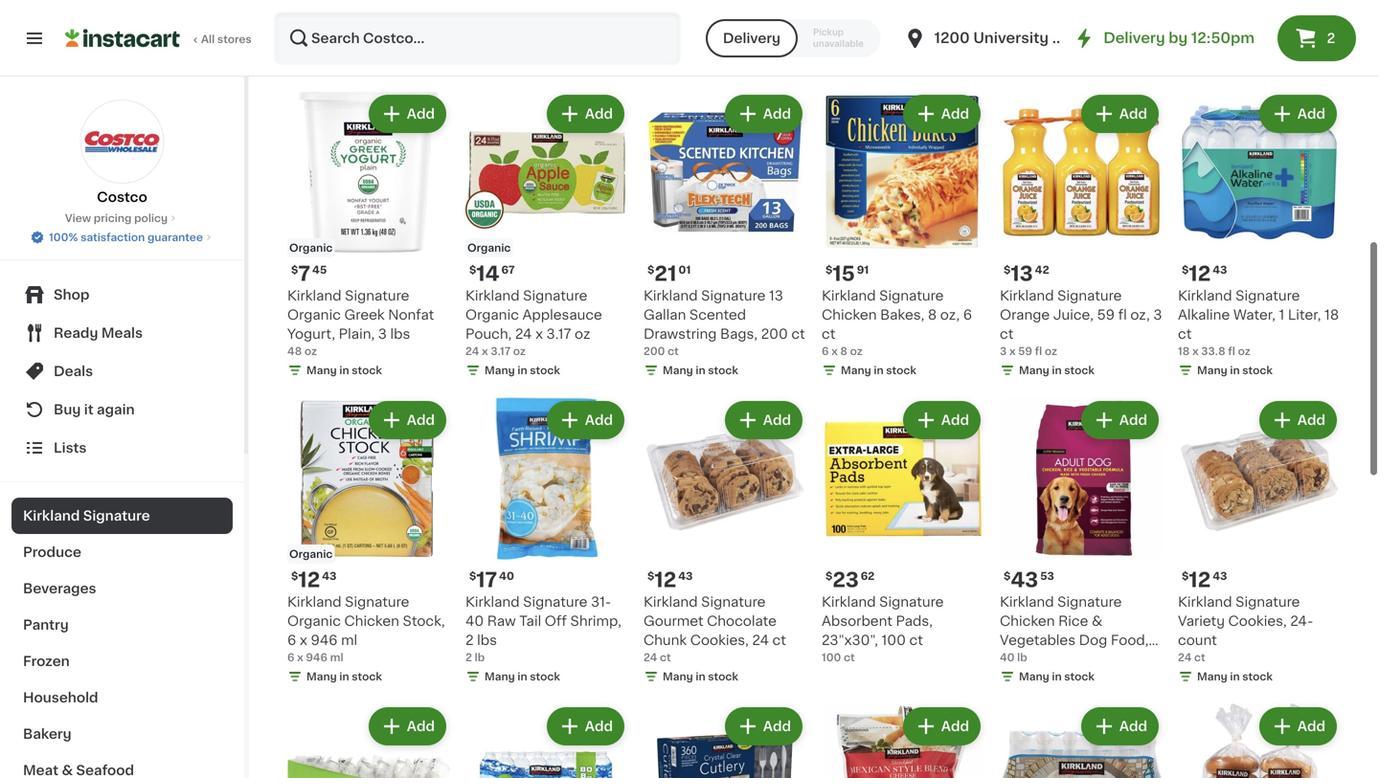 Task type: locate. For each thing, give the bounding box(es) containing it.
kirkland inside kirkland signature variety cookies, 24- count 24 ct
[[1178, 596, 1232, 609]]

many in stock down 33.8
[[1197, 365, 1273, 376]]

signature for kirkland signature variety cookies, 24- count 24 ct
[[1236, 596, 1300, 609]]

8 right the bakes,
[[928, 308, 937, 322]]

signature up produce link
[[83, 510, 150, 523]]

all stores link
[[65, 11, 253, 65]]

ct left ave
[[1009, 40, 1020, 50]]

1 oz, from the left
[[940, 308, 960, 322]]

24
[[515, 328, 532, 341], [466, 346, 479, 357], [752, 634, 769, 648], [644, 653, 657, 663], [1178, 653, 1192, 663]]

many in stock down drawstring
[[663, 365, 738, 376]]

0 horizontal spatial cookies,
[[690, 634, 749, 648]]

$ 12 43 up alkaline
[[1182, 264, 1227, 284]]

signature inside "kirkland signature chicken rice & vegetables dog food, 40 lb"
[[1058, 596, 1122, 609]]

0 vertical spatial 59
[[1097, 308, 1115, 322]]

100% satisfaction guarantee
[[49, 232, 203, 243]]

many down yogurt,
[[307, 365, 337, 376]]

0 horizontal spatial chicken
[[344, 615, 399, 628]]

kirkland inside kirkland signature chicken bakes, 8 oz, 6 ct 6 x 8 oz
[[822, 289, 876, 303]]

x inside 'button'
[[1188, 40, 1194, 50]]

2 oz, from the left
[[1131, 308, 1150, 322]]

stock for kirkland signature variety cookies, 24- count
[[1243, 672, 1273, 683]]

ct down orange
[[1000, 328, 1014, 341]]

& right meat on the left bottom of the page
[[62, 764, 73, 778]]

1 horizontal spatial chicken
[[822, 308, 877, 322]]

$ 21 01
[[648, 264, 691, 284]]

1 horizontal spatial 100
[[882, 634, 906, 648]]

fl down orange
[[1035, 346, 1042, 357]]

kirkland for kirkland signature absorbent pads, 23"x30", 100 ct 100 ct
[[822, 596, 876, 609]]

signature inside kirkland signature organic greek nonfat yogurt, plain, 3 lbs 48 oz
[[345, 289, 409, 303]]

x inside kirkland signature alkaline water, 1 liter, 18 ct 18 x 33.8 fl oz
[[1193, 346, 1199, 357]]

ready
[[54, 327, 98, 340]]

0 horizontal spatial 13
[[769, 289, 784, 303]]

chicken for kirkland signature chicken rice & vegetables dog food, 40 lb
[[1000, 615, 1055, 628]]

kirkland inside kirkland signature orange juice, 59 fl oz, 3 ct 3 x 59 fl oz
[[1000, 289, 1054, 303]]

$ inside $ 13 42
[[1004, 265, 1011, 275]]

& inside meat & seafood 'link'
[[62, 764, 73, 778]]

many in stock down "kirkland signature 31- 40 raw tail off shrimp, 2 lbs 2 lb"
[[485, 672, 560, 683]]

in down "kirkland signature 31- 40 raw tail off shrimp, 2 lbs 2 lb"
[[518, 672, 527, 683]]

2 inside 'button'
[[1327, 32, 1336, 45]]

x inside kirkland signature orange juice, 59 fl oz, 3 ct 3 x 59 fl oz
[[1010, 346, 1016, 357]]

chicken inside kirkland signature chicken bakes, 8 oz, 6 ct 6 x 8 oz
[[822, 308, 877, 322]]

13 inside kirkland signature 13 gallan scented drawstring bags, 200 ct 200 ct
[[769, 289, 784, 303]]

many in stock
[[307, 59, 382, 69], [307, 365, 382, 376], [485, 365, 560, 376], [663, 365, 738, 376], [841, 365, 917, 376], [1019, 365, 1095, 376], [1197, 365, 1273, 376], [307, 672, 382, 683], [485, 672, 560, 683], [663, 672, 738, 683], [1019, 672, 1095, 683], [1197, 672, 1273, 683]]

$ inside $ 23 62
[[826, 571, 833, 582]]

policy
[[134, 213, 168, 224]]

24 down chunk
[[644, 653, 657, 663]]

kirkland signature chicken rice & vegetables dog food, 40 lb
[[1000, 596, 1149, 667]]

0 horizontal spatial &
[[62, 764, 73, 778]]

kirkland inside kirkland signature organic applesauce pouch, 24 x 3.17 oz 24 x 3.17 oz
[[466, 289, 520, 303]]

kirkland inside kirkland signature organic greek nonfat yogurt, plain, 3 lbs 48 oz
[[287, 289, 342, 303]]

1 horizontal spatial 3
[[1000, 346, 1007, 357]]

0 horizontal spatial 18
[[1178, 346, 1190, 357]]

by
[[1169, 31, 1188, 45]]

kirkland for kirkland signature 13 gallan scented drawstring bags, 200 ct 200 ct
[[644, 289, 698, 303]]

1 horizontal spatial 3.17
[[547, 328, 571, 341]]

kirkland signature organic chicken stock, 6 x 946 ml 6 x 946 ml
[[287, 596, 445, 663]]

signature inside kirkland signature organic chicken stock, 6 x 946 ml 6 x 946 ml
[[345, 596, 409, 609]]

fl right 35
[[326, 40, 334, 50]]

signature inside kirkland signature chicken bakes, 8 oz, 6 ct 6 x 8 oz
[[879, 289, 944, 303]]

kirkland for kirkland signature organic greek nonfat yogurt, plain, 3 lbs 48 oz
[[287, 289, 342, 303]]

$ for kirkland signature alkaline water, 1 liter, 18 ct
[[1182, 265, 1189, 275]]

many in stock for kirkland signature orange juice, 59 fl oz, 3 ct
[[1019, 365, 1095, 376]]

bakery link
[[11, 717, 233, 753]]

many down the pouch, at the top left of the page
[[485, 365, 515, 376]]

it
[[84, 403, 94, 417]]

delivery left by
[[1104, 31, 1165, 45]]

many down orange
[[1019, 365, 1050, 376]]

in for kirkland signature organic greek nonfat yogurt, plain, 3 lbs
[[339, 365, 349, 376]]

kirkland inside kirkland signature link
[[23, 510, 80, 523]]

1 horizontal spatial &
[[1092, 615, 1103, 628]]

ct inside kirkland signature chicken bakes, 8 oz, 6 ct 6 x 8 oz
[[822, 328, 836, 341]]

stock for kirkland signature 31- 40 raw tail off shrimp, 2 lbs
[[530, 672, 560, 683]]

1 vertical spatial lbs
[[477, 634, 497, 648]]

$ inside $ 14 67
[[469, 265, 476, 275]]

$ inside '$ 7 45'
[[291, 265, 298, 275]]

lbs down nonfat
[[390, 328, 410, 341]]

3 inside kirkland signature organic greek nonfat yogurt, plain, 3 lbs 48 oz
[[378, 328, 387, 341]]

$ for kirkland signature organic greek nonfat yogurt, plain, 3 lbs
[[291, 265, 298, 275]]

stores
[[217, 34, 252, 45]]

pads,
[[896, 615, 933, 628]]

many for kirkland signature chicken rice & vegetables dog food, 40 lb
[[1019, 672, 1050, 683]]

2 horizontal spatial chicken
[[1000, 615, 1055, 628]]

in down "vegetables"
[[1052, 672, 1062, 683]]

0 horizontal spatial 8
[[840, 346, 848, 357]]

stock for kirkland signature 13 gallan scented drawstring bags, 200 ct
[[708, 365, 738, 376]]

oz inside kirkland signature organic greek nonfat yogurt, plain, 3 lbs 48 oz
[[304, 346, 317, 357]]

100 down 23"x30", at the bottom right of page
[[822, 653, 841, 663]]

signature inside kirkland signature 13 gallan scented drawstring bags, 200 ct 200 ct
[[701, 289, 766, 303]]

signature for kirkland signature organic chicken stock, 6 x 946 ml 6 x 946 ml
[[345, 596, 409, 609]]

costco link
[[80, 100, 164, 207]]

signature inside kirkland signature variety cookies, 24- count 24 ct
[[1236, 596, 1300, 609]]

in down kirkland signature chicken bakes, 8 oz, 6 ct 6 x 8 oz
[[874, 365, 884, 376]]

kirkland inside the kirkland signature gourmet chocolate chunk cookies, 24 ct 24 ct
[[644, 596, 698, 609]]

ct inside kirkland signature alkaline water, 1 liter, 18 ct 18 x 33.8 fl oz
[[1178, 328, 1192, 341]]

40 inside "kirkland signature chicken rice & vegetables dog food, 40 lb"
[[1000, 653, 1018, 667]]

stock,
[[403, 615, 445, 628]]

0 vertical spatial ml
[[341, 634, 357, 648]]

kirkland for kirkland signature variety cookies, 24- count 24 ct
[[1178, 596, 1232, 609]]

organic inside kirkland signature organic greek nonfat yogurt, plain, 3 lbs 48 oz
[[287, 308, 341, 322]]

$ 12 43 up gourmet
[[648, 570, 693, 591]]

signature inside kirkland signature absorbent pads, 23"x30", 100 ct 100 ct
[[879, 596, 944, 609]]

signature up pads,
[[879, 596, 944, 609]]

chicken inside "kirkland signature chicken rice & vegetables dog food, 40 lb"
[[1000, 615, 1055, 628]]

kirkland inside kirkland signature organic chicken stock, 6 x 946 ml 6 x 946 ml
[[287, 596, 342, 609]]

in down kirkland signature organic chicken stock, 6 x 946 ml 6 x 946 ml at the bottom left of the page
[[339, 672, 349, 683]]

in down kirkland signature orange juice, 59 fl oz, 3 ct 3 x 59 fl oz
[[1052, 365, 1062, 376]]

pantry
[[23, 619, 69, 632]]

1 horizontal spatial lbs
[[477, 634, 497, 648]]

in down the kirkland signature gourmet chocolate chunk cookies, 24 ct 24 ct
[[696, 672, 706, 683]]

organic inside kirkland signature organic chicken stock, 6 x 946 ml 6 x 946 ml
[[287, 615, 341, 628]]

1 vertical spatial 3.17
[[491, 346, 511, 357]]

3.17 down the applesauce in the top of the page
[[547, 328, 571, 341]]

signature up water,
[[1236, 289, 1300, 303]]

signature inside kirkland signature orange juice, 59 fl oz, 3 ct 3 x 59 fl oz
[[1058, 289, 1122, 303]]

signature up 24-
[[1236, 596, 1300, 609]]

many
[[307, 59, 337, 69], [307, 365, 337, 376], [485, 365, 515, 376], [663, 365, 693, 376], [841, 365, 871, 376], [1019, 365, 1050, 376], [1197, 365, 1228, 376], [307, 672, 337, 683], [485, 672, 515, 683], [663, 672, 693, 683], [1019, 672, 1050, 683], [1197, 672, 1228, 683]]

1 vertical spatial 18
[[1178, 346, 1190, 357]]

0 vertical spatial lbs
[[390, 328, 410, 341]]

$ for kirkland signature orange juice, 59 fl oz, 3 ct
[[1004, 265, 1011, 275]]

Search field
[[276, 13, 679, 63]]

cookies,
[[1229, 615, 1287, 628], [690, 634, 749, 648]]

ct down alkaline
[[1178, 328, 1192, 341]]

0 horizontal spatial lbs
[[390, 328, 410, 341]]

3.17
[[547, 328, 571, 341], [491, 346, 511, 357]]

1 horizontal spatial 200
[[761, 328, 788, 341]]

cookies, left 24-
[[1229, 615, 1287, 628]]

many down drawstring
[[663, 365, 693, 376]]

many in stock down kirkland signature organic applesauce pouch, 24 x 3.17 oz 24 x 3.17 oz
[[485, 365, 560, 376]]

signature up greek
[[345, 289, 409, 303]]

in down drawstring
[[696, 365, 706, 376]]

12 up kirkland signature organic chicken stock, 6 x 946 ml 6 x 946 ml at the bottom left of the page
[[298, 570, 320, 591]]

0 vertical spatial 3.17
[[547, 328, 571, 341]]

dog
[[1079, 634, 1108, 648]]

signature for kirkland signature gourmet chocolate chunk cookies, 24 ct 24 ct
[[701, 596, 766, 609]]

signature inside kirkland signature organic applesauce pouch, 24 x 3.17 oz 24 x 3.17 oz
[[523, 289, 588, 303]]

100 down pads,
[[882, 634, 906, 648]]

stock
[[352, 59, 382, 69], [352, 365, 382, 376], [530, 365, 560, 376], [708, 365, 738, 376], [886, 365, 917, 376], [1065, 365, 1095, 376], [1243, 365, 1273, 376], [352, 672, 382, 683], [530, 672, 560, 683], [708, 672, 738, 683], [1065, 672, 1095, 683], [1243, 672, 1273, 683]]

59 down orange
[[1018, 346, 1033, 357]]

bags,
[[720, 328, 758, 341]]

43 up gourmet
[[678, 571, 693, 582]]

product group
[[287, 91, 450, 382], [466, 91, 628, 382], [644, 91, 807, 382], [822, 91, 985, 382], [1000, 91, 1163, 382], [1178, 91, 1341, 382], [287, 398, 450, 689], [466, 398, 628, 689], [644, 398, 807, 689], [822, 398, 985, 666], [1000, 398, 1163, 689], [1178, 398, 1341, 689], [287, 704, 450, 779], [466, 704, 628, 779], [644, 704, 807, 779], [822, 704, 985, 779], [1000, 704, 1163, 779], [1178, 704, 1341, 779]]

ct inside button
[[1009, 40, 1020, 50]]

$ inside $ 17 40
[[469, 571, 476, 582]]

cookies, down chocolate at the bottom of page
[[690, 634, 749, 648]]

$ for kirkland signature gourmet chocolate chunk cookies, 24 ct
[[648, 571, 655, 582]]

12 up alkaline
[[1189, 264, 1211, 284]]

1 horizontal spatial 59
[[1097, 308, 1115, 322]]

many in stock down kirkland signature orange juice, 59 fl oz, 3 ct 3 x 59 fl oz
[[1019, 365, 1095, 376]]

43 up kirkland signature organic chicken stock, 6 x 946 ml 6 x 946 ml at the bottom left of the page
[[322, 571, 337, 582]]

1 horizontal spatial oz,
[[1131, 308, 1150, 322]]

many down chunk
[[663, 672, 693, 683]]

$ for kirkland signature variety cookies, 24- count
[[1182, 571, 1189, 582]]

ct down count
[[1195, 653, 1206, 663]]

many in stock for kirkland signature variety cookies, 24- count
[[1197, 672, 1273, 683]]

signature for kirkland signature 31- 40 raw tail off shrimp, 2 lbs 2 lb
[[523, 596, 588, 609]]

8 down 15
[[840, 346, 848, 357]]

$ 12 43 up kirkland signature organic chicken stock, 6 x 946 ml 6 x 946 ml at the bottom left of the page
[[291, 570, 337, 591]]

bakes,
[[880, 308, 925, 322]]

1200 university ave button
[[904, 11, 1080, 65]]

15
[[833, 264, 855, 284]]

in for kirkland signature 13 gallan scented drawstring bags, 200 ct
[[696, 365, 706, 376]]

signature inside "kirkland signature 31- 40 raw tail off shrimp, 2 lbs 2 lb"
[[523, 596, 588, 609]]

$ for kirkland signature 13 gallan scented drawstring bags, 200 ct
[[648, 265, 655, 275]]

1 vertical spatial 13
[[769, 289, 784, 303]]

signature for kirkland signature orange juice, 59 fl oz, 3 ct 3 x 59 fl oz
[[1058, 289, 1122, 303]]

in down 35 x 12 fl oz
[[339, 59, 349, 69]]

0 horizontal spatial delivery
[[723, 32, 781, 45]]

signature up chocolate at the bottom of page
[[701, 596, 766, 609]]

3 left alkaline
[[1154, 308, 1162, 322]]

many in stock down kirkland signature organic chicken stock, 6 x 946 ml 6 x 946 ml at the bottom left of the page
[[307, 672, 382, 683]]

0 horizontal spatial 3.17
[[491, 346, 511, 357]]

many in stock for kirkland signature gourmet chocolate chunk cookies, 24 ct
[[663, 672, 738, 683]]

0 vertical spatial 8
[[928, 308, 937, 322]]

3 for 13
[[1154, 308, 1162, 322]]

product group containing 13
[[1000, 91, 1163, 382]]

product group containing 21
[[644, 91, 807, 382]]

kirkland inside kirkland signature absorbent pads, 23"x30", 100 ct 100 ct
[[822, 596, 876, 609]]

8
[[928, 308, 937, 322], [840, 346, 848, 357]]

0 horizontal spatial 59
[[1018, 346, 1033, 357]]

0 vertical spatial 13
[[1011, 264, 1033, 284]]

0 horizontal spatial 3
[[378, 328, 387, 341]]

2
[[1327, 32, 1336, 45], [822, 40, 829, 50], [1000, 40, 1007, 50], [466, 634, 474, 648], [466, 653, 472, 663]]

signature up juice,
[[1058, 289, 1122, 303]]

12:50pm
[[1191, 31, 1255, 45]]

2 vertical spatial 3
[[1000, 346, 1007, 357]]

1 horizontal spatial 18
[[1325, 308, 1339, 322]]

200 right bags,
[[761, 328, 788, 341]]

signature for kirkland signature chicken bakes, 8 oz, 6 ct 6 x 8 oz
[[879, 289, 944, 303]]

in down the plain,
[[339, 365, 349, 376]]

lb inside "kirkland signature chicken rice & vegetables dog food, 40 lb"
[[1022, 653, 1034, 667]]

guarantee
[[147, 232, 203, 243]]

ct down 23"x30", at the bottom right of page
[[844, 653, 855, 663]]

many down count
[[1197, 672, 1228, 683]]

0 vertical spatial 200
[[761, 328, 788, 341]]

many in stock for kirkland signature organic greek nonfat yogurt, plain, 3 lbs
[[307, 365, 382, 376]]

3 right the plain,
[[378, 328, 387, 341]]

many down kirkland signature organic chicken stock, 6 x 946 ml 6 x 946 ml at the bottom left of the page
[[307, 672, 337, 683]]

kirkland for kirkland signature organic applesauce pouch, 24 x 3.17 oz 24 x 3.17 oz
[[466, 289, 520, 303]]

signature inside the kirkland signature gourmet chocolate chunk cookies, 24 ct 24 ct
[[701, 596, 766, 609]]

oz, inside kirkland signature chicken bakes, 8 oz, 6 ct 6 x 8 oz
[[940, 308, 960, 322]]

item badge image
[[466, 191, 504, 229]]

orange
[[1000, 308, 1050, 322]]

18
[[1325, 308, 1339, 322], [1178, 346, 1190, 357]]

$ inside $ 21 01
[[648, 265, 655, 275]]

1 vertical spatial 59
[[1018, 346, 1033, 357]]

59 right juice,
[[1097, 308, 1115, 322]]

chicken left stock,
[[344, 615, 399, 628]]

14
[[476, 264, 500, 284]]

deals link
[[11, 353, 233, 391]]

40 inside $ 17 40
[[499, 571, 514, 582]]

many in stock for kirkland signature 31- 40 raw tail off shrimp, 2 lbs
[[485, 672, 560, 683]]

lb inside "kirkland signature 31- 40 raw tail off shrimp, 2 lbs 2 lb"
[[475, 653, 485, 663]]

0 horizontal spatial oz,
[[940, 308, 960, 322]]

1 horizontal spatial delivery
[[1104, 31, 1165, 45]]

signature up the bakes,
[[879, 289, 944, 303]]

0 horizontal spatial 100
[[822, 653, 841, 663]]

satisfaction
[[81, 232, 145, 243]]

1 vertical spatial &
[[62, 764, 73, 778]]

1 vertical spatial 8
[[840, 346, 848, 357]]

oz,
[[940, 308, 960, 322], [1131, 308, 1150, 322]]

lbs inside kirkland signature organic greek nonfat yogurt, plain, 3 lbs 48 oz
[[390, 328, 410, 341]]

stock for kirkland signature chicken rice & vegetables dog food, 40 lb
[[1065, 672, 1095, 683]]

1 vertical spatial cookies,
[[690, 634, 749, 648]]

view
[[65, 213, 91, 224]]

100% satisfaction guarantee button
[[30, 226, 214, 245]]

$ for kirkland signature chicken bakes, 8 oz, 6 ct
[[826, 265, 833, 275]]

1200
[[934, 31, 970, 45]]

signature for kirkland signature
[[83, 510, 150, 523]]

$ for kirkland signature 31- 40 raw tail off shrimp, 2 lbs
[[469, 571, 476, 582]]

many down raw
[[485, 672, 515, 683]]

kirkland inside "kirkland signature chicken rice & vegetables dog food, 40 lb"
[[1000, 596, 1054, 609]]

18 left 33.8
[[1178, 346, 1190, 357]]

many down kirkland signature chicken bakes, 8 oz, 6 ct 6 x 8 oz
[[841, 365, 871, 376]]

variety
[[1178, 615, 1225, 628]]

oz inside kirkland signature chicken bakes, 8 oz, 6 ct 6 x 8 oz
[[850, 346, 863, 357]]

59
[[1097, 308, 1115, 322], [1018, 346, 1033, 357]]

scented
[[690, 308, 746, 322]]

24-
[[1291, 615, 1314, 628]]

kirkland inside "kirkland signature 31- 40 raw tail off shrimp, 2 lbs 2 lb"
[[466, 596, 520, 609]]

35
[[287, 40, 301, 50]]

signature up off
[[523, 596, 588, 609]]

fl
[[326, 40, 334, 50], [1118, 308, 1127, 322], [1035, 346, 1042, 357], [1228, 346, 1236, 357]]

lists
[[54, 442, 87, 455]]

lbs inside "kirkland signature 31- 40 raw tail off shrimp, 2 lbs 2 lb"
[[477, 634, 497, 648]]

meat & seafood
[[23, 764, 134, 778]]

kirkland for kirkland signature orange juice, 59 fl oz, 3 ct 3 x 59 fl oz
[[1000, 289, 1054, 303]]

many for kirkland signature 13 gallan scented drawstring bags, 200 ct
[[663, 365, 693, 376]]

pouch,
[[466, 328, 512, 341]]

& up dog
[[1092, 615, 1103, 628]]

12 right 35
[[313, 40, 324, 50]]

35 x 12 fl oz
[[287, 40, 349, 50]]

water,
[[1234, 308, 1276, 322]]

2 for 2 l
[[822, 40, 829, 50]]

kirkland inside kirkland signature alkaline water, 1 liter, 18 ct 18 x 33.8 fl oz
[[1178, 289, 1232, 303]]

1 vertical spatial 3
[[378, 328, 387, 341]]

in down kirkland signature variety cookies, 24- count 24 ct
[[1230, 672, 1240, 683]]

24 inside kirkland signature variety cookies, 24- count 24 ct
[[1178, 653, 1192, 663]]

0 vertical spatial cookies,
[[1229, 615, 1287, 628]]

drawstring
[[644, 328, 717, 341]]

kirkland inside kirkland signature 13 gallan scented drawstring bags, 200 ct 200 ct
[[644, 289, 698, 303]]

oz inside kirkland signature orange juice, 59 fl oz, 3 ct 3 x 59 fl oz
[[1045, 346, 1058, 357]]

in down kirkland signature organic applesauce pouch, 24 x 3.17 oz 24 x 3.17 oz
[[518, 365, 527, 376]]

4 x 16 oz
[[1178, 40, 1224, 50]]

kirkland
[[287, 289, 342, 303], [466, 289, 520, 303], [644, 289, 698, 303], [822, 289, 876, 303], [1000, 289, 1054, 303], [1178, 289, 1232, 303], [23, 510, 80, 523], [287, 596, 342, 609], [466, 596, 520, 609], [644, 596, 698, 609], [822, 596, 876, 609], [1000, 596, 1054, 609], [1178, 596, 1232, 609]]

delivery left 2 l
[[723, 32, 781, 45]]

meat & seafood link
[[11, 753, 233, 779]]

many down 40 lb
[[1019, 672, 1050, 683]]

4
[[1178, 40, 1186, 50]]

bakery
[[23, 728, 71, 741]]

in down kirkland signature alkaline water, 1 liter, 18 ct 18 x 33.8 fl oz
[[1230, 365, 1240, 376]]

0 vertical spatial 3
[[1154, 308, 1162, 322]]

oz
[[336, 40, 349, 50], [1211, 40, 1224, 50], [575, 328, 590, 341], [304, 346, 317, 357], [513, 346, 526, 357], [850, 346, 863, 357], [1045, 346, 1058, 357], [1238, 346, 1251, 357]]

$ for kirkland signature organic applesauce pouch, 24 x 3.17 oz
[[469, 265, 476, 275]]

juice,
[[1053, 308, 1094, 322]]

many in stock down kirkland signature chicken bakes, 8 oz, 6 ct 6 x 8 oz
[[841, 365, 917, 376]]

1 horizontal spatial cookies,
[[1229, 615, 1287, 628]]

$ 12 43 up variety
[[1182, 570, 1227, 591]]

1 vertical spatial 200
[[644, 346, 665, 357]]

stock for kirkland signature organic applesauce pouch, 24 x 3.17 oz
[[530, 365, 560, 376]]

$ 12 43
[[1182, 264, 1227, 284], [291, 570, 337, 591], [648, 570, 693, 591], [1182, 570, 1227, 591]]

in for kirkland signature 31- 40 raw tail off shrimp, 2 lbs
[[518, 672, 527, 683]]

chicken down $ 15 91
[[822, 308, 877, 322]]

many for kirkland signature gourmet chocolate chunk cookies, 24 ct
[[663, 672, 693, 683]]

signature up stock,
[[345, 596, 409, 609]]

18 right liter,
[[1325, 308, 1339, 322]]

7
[[298, 264, 310, 284]]

many in stock down the plain,
[[307, 365, 382, 376]]

buy it again link
[[11, 391, 233, 429]]

$ inside $ 15 91
[[826, 265, 833, 275]]

many in stock down "vegetables"
[[1019, 672, 1095, 683]]

delivery button
[[706, 19, 798, 57]]

signature inside kirkland signature alkaline water, 1 liter, 18 ct 18 x 33.8 fl oz
[[1236, 289, 1300, 303]]

12 up gourmet
[[655, 570, 677, 591]]

many in stock for kirkland signature chicken rice & vegetables dog food, 40 lb
[[1019, 672, 1095, 683]]

signature up rice
[[1058, 596, 1122, 609]]

many for kirkland signature 31- 40 raw tail off shrimp, 2 lbs
[[485, 672, 515, 683]]

many in stock down the kirkland signature gourmet chocolate chunk cookies, 24 ct 24 ct
[[663, 672, 738, 683]]

again
[[97, 403, 135, 417]]

yogurt,
[[287, 328, 335, 341]]

signature up the applesauce in the top of the page
[[523, 289, 588, 303]]

3
[[1154, 308, 1162, 322], [378, 328, 387, 341], [1000, 346, 1007, 357]]

1 vertical spatial 946
[[306, 653, 328, 663]]

in for kirkland signature variety cookies, 24- count
[[1230, 672, 1240, 683]]

0 vertical spatial &
[[1092, 615, 1103, 628]]

45
[[312, 265, 327, 275]]

200 down drawstring
[[644, 346, 665, 357]]

many in stock for kirkland signature organic applesauce pouch, 24 x 3.17 oz
[[485, 365, 560, 376]]

delivery inside button
[[723, 32, 781, 45]]

signature for kirkland signature 13 gallan scented drawstring bags, 200 ct 200 ct
[[701, 289, 766, 303]]

ct down 15
[[822, 328, 836, 341]]

21
[[655, 264, 677, 284]]

ct inside kirkland signature orange juice, 59 fl oz, 3 ct 3 x 59 fl oz
[[1000, 328, 1014, 341]]

$ inside $ 43 53
[[1004, 571, 1011, 582]]

signature for kirkland signature alkaline water, 1 liter, 18 ct 18 x 33.8 fl oz
[[1236, 289, 1300, 303]]

01
[[679, 265, 691, 275]]

43 up alkaline
[[1213, 265, 1227, 275]]

product group containing 17
[[466, 398, 628, 689]]

lists link
[[11, 429, 233, 467]]

delivery inside "link"
[[1104, 31, 1165, 45]]

43 for 24
[[678, 571, 693, 582]]

kirkland signature variety cookies, 24- count 24 ct
[[1178, 596, 1314, 663]]

oz, right the bakes,
[[940, 308, 960, 322]]

2 horizontal spatial 3
[[1154, 308, 1162, 322]]

None search field
[[274, 11, 681, 65]]

24 down the pouch, at the top left of the page
[[466, 346, 479, 357]]



Task type: vqa. For each thing, say whether or not it's contained in the screenshot.
01
yes



Task type: describe. For each thing, give the bounding box(es) containing it.
pantry link
[[11, 607, 233, 644]]

many in stock for kirkland signature alkaline water, 1 liter, 18 ct
[[1197, 365, 1273, 376]]

raw
[[487, 615, 516, 628]]

1 horizontal spatial 13
[[1011, 264, 1033, 284]]

in for kirkland signature organic applesauce pouch, 24 x 3.17 oz
[[518, 365, 527, 376]]

in for kirkland signature chicken rice & vegetables dog food, 40 lb
[[1052, 672, 1062, 683]]

fl inside kirkland signature alkaline water, 1 liter, 18 ct 18 x 33.8 fl oz
[[1228, 346, 1236, 357]]

nonfat
[[388, 308, 434, 322]]

all
[[201, 34, 215, 45]]

0 horizontal spatial 200
[[644, 346, 665, 357]]

stock for kirkland signature chicken bakes, 8 oz, 6 ct
[[886, 365, 917, 376]]

23"x30",
[[822, 634, 878, 648]]

shrimp,
[[570, 615, 622, 628]]

household link
[[11, 680, 233, 717]]

$ for kirkland signature absorbent pads, 23"x30", 100 ct
[[826, 571, 833, 582]]

2 for 2 ct
[[1000, 40, 1007, 50]]

applesauce
[[523, 308, 602, 322]]

$ 13 42
[[1004, 264, 1050, 284]]

signature for kirkland signature organic greek nonfat yogurt, plain, 3 lbs 48 oz
[[345, 289, 409, 303]]

$ for kirkland signature chicken rice & vegetables dog food, 40 lb
[[1004, 571, 1011, 582]]

kirkland for kirkland signature organic chicken stock, 6 x 946 ml 6 x 946 ml
[[287, 596, 342, 609]]

in for kirkland signature alkaline water, 1 liter, 18 ct
[[1230, 365, 1240, 376]]

cookies, inside kirkland signature variety cookies, 24- count 24 ct
[[1229, 615, 1287, 628]]

0 vertical spatial 100
[[882, 634, 906, 648]]

$ 43 53
[[1004, 570, 1054, 591]]

off
[[545, 615, 567, 628]]

buy
[[54, 403, 81, 417]]

in for kirkland signature orange juice, 59 fl oz, 3 ct
[[1052, 365, 1062, 376]]

$ 12 43 for kirkland signature gourmet chocolate chunk cookies, 24 ct
[[648, 570, 693, 591]]

chocolate
[[707, 615, 777, 628]]

ready meals
[[54, 327, 143, 340]]

vegetables
[[1000, 634, 1076, 648]]

$ 7 45
[[291, 264, 327, 284]]

$ 17 40
[[469, 570, 514, 591]]

2 l
[[822, 40, 838, 50]]

greek
[[344, 308, 385, 322]]

1 vertical spatial 100
[[822, 653, 841, 663]]

ready meals button
[[11, 314, 233, 353]]

many for kirkland signature orange juice, 59 fl oz, 3 ct
[[1019, 365, 1050, 376]]

produce link
[[11, 535, 233, 571]]

signature for kirkland signature chicken rice & vegetables dog food, 40 lb
[[1058, 596, 1122, 609]]

buy it again
[[54, 403, 135, 417]]

0 vertical spatial 946
[[311, 634, 338, 648]]

many for kirkland signature variety cookies, 24- count
[[1197, 672, 1228, 683]]

kirkland signature 31- 40 raw tail off shrimp, 2 lbs 2 lb
[[466, 596, 622, 663]]

12 for 24
[[655, 570, 677, 591]]

kirkland signature alkaline water, 1 liter, 18 ct 18 x 33.8 fl oz
[[1178, 289, 1339, 357]]

product group containing 14
[[466, 91, 628, 382]]

chicken inside kirkland signature organic chicken stock, 6 x 946 ml 6 x 946 ml
[[344, 615, 399, 628]]

many for kirkland signature alkaline water, 1 liter, 18 ct
[[1197, 365, 1228, 376]]

stock for kirkland signature alkaline water, 1 liter, 18 ct
[[1243, 365, 1273, 376]]

product group containing 7
[[287, 91, 450, 382]]

deals
[[54, 365, 93, 378]]

kirkland for kirkland signature gourmet chocolate chunk cookies, 24 ct 24 ct
[[644, 596, 698, 609]]

& inside "kirkland signature chicken rice & vegetables dog food, 40 lb"
[[1092, 615, 1103, 628]]

40 lb
[[1000, 653, 1028, 663]]

ct down drawstring
[[668, 346, 679, 357]]

ave
[[1052, 31, 1080, 45]]

alkaline
[[1178, 308, 1230, 322]]

$ 15 91
[[826, 264, 869, 284]]

$ 23 62
[[826, 570, 875, 591]]

view pricing policy
[[65, 213, 168, 224]]

ct inside kirkland signature variety cookies, 24- count 24 ct
[[1195, 653, 1206, 663]]

oz, inside kirkland signature orange juice, 59 fl oz, 3 ct 3 x 59 fl oz
[[1131, 308, 1150, 322]]

absorbent
[[822, 615, 893, 628]]

many down 35 x 12 fl oz
[[307, 59, 337, 69]]

12 up variety
[[1189, 570, 1211, 591]]

organic inside kirkland signature organic applesauce pouch, 24 x 3.17 oz 24 x 3.17 oz
[[466, 308, 519, 322]]

$ 14 67
[[469, 264, 515, 284]]

2 ct button
[[1000, 0, 1163, 76]]

kirkland for kirkland signature 31- 40 raw tail off shrimp, 2 lbs 2 lb
[[466, 596, 520, 609]]

costco
[[97, 191, 147, 204]]

service type group
[[706, 19, 881, 57]]

in for kirkland signature chicken bakes, 8 oz, 6 ct
[[874, 365, 884, 376]]

kirkland signature link
[[11, 498, 233, 535]]

many in stock for kirkland signature organic chicken stock, 6 x 946 ml
[[307, 672, 382, 683]]

stock for kirkland signature organic greek nonfat yogurt, plain, 3 lbs
[[352, 365, 382, 376]]

53
[[1041, 571, 1054, 582]]

$ 12 43 for kirkland signature organic chicken stock, 6 x 946 ml
[[291, 570, 337, 591]]

ct down chunk
[[660, 653, 671, 663]]

kirkland for kirkland signature
[[23, 510, 80, 523]]

kirkland signature absorbent pads, 23"x30", 100 ct 100 ct
[[822, 596, 944, 663]]

43 for ml
[[322, 571, 337, 582]]

stock for kirkland signature gourmet chocolate chunk cookies, 24 ct
[[708, 672, 738, 683]]

1 horizontal spatial 8
[[928, 308, 937, 322]]

rice
[[1059, 615, 1089, 628]]

24 right the pouch, at the top left of the page
[[515, 328, 532, 341]]

seafood
[[76, 764, 134, 778]]

43 up variety
[[1213, 571, 1227, 582]]

12 for 18
[[1189, 264, 1211, 284]]

fl right juice,
[[1118, 308, 1127, 322]]

shop
[[54, 288, 89, 302]]

plain,
[[339, 328, 375, 341]]

in for kirkland signature organic chicken stock, 6 x 946 ml
[[339, 672, 349, 683]]

$ 12 43 for kirkland signature variety cookies, 24- count
[[1182, 570, 1227, 591]]

beverages link
[[11, 571, 233, 607]]

3 for 7
[[378, 328, 387, 341]]

many for kirkland signature organic chicken stock, 6 x 946 ml
[[307, 672, 337, 683]]

23
[[833, 570, 859, 591]]

0 vertical spatial 18
[[1325, 308, 1339, 322]]

signature for kirkland signature organic applesauce pouch, 24 x 3.17 oz 24 x 3.17 oz
[[523, 289, 588, 303]]

ct right bags,
[[792, 328, 805, 341]]

1 vertical spatial ml
[[330, 653, 343, 663]]

kirkland for kirkland signature alkaline water, 1 liter, 18 ct 18 x 33.8 fl oz
[[1178, 289, 1232, 303]]

delivery by 12:50pm
[[1104, 31, 1255, 45]]

product group containing 23
[[822, 398, 985, 666]]

stock for kirkland signature organic chicken stock, 6 x 946 ml
[[352, 672, 382, 683]]

pricing
[[94, 213, 132, 224]]

l
[[831, 40, 838, 50]]

43 left 53
[[1011, 570, 1039, 591]]

product group containing 15
[[822, 91, 985, 382]]

many for kirkland signature organic greek nonfat yogurt, plain, 3 lbs
[[307, 365, 337, 376]]

many in stock for kirkland signature 13 gallan scented drawstring bags, 200 ct
[[663, 365, 738, 376]]

2 button
[[1278, 15, 1356, 61]]

food,
[[1111, 634, 1149, 648]]

instacart logo image
[[65, 27, 180, 50]]

12 for ml
[[298, 570, 320, 591]]

16
[[1197, 40, 1209, 50]]

delivery for delivery
[[723, 32, 781, 45]]

shop link
[[11, 276, 233, 314]]

liter,
[[1288, 308, 1321, 322]]

kirkland signature chicken bakes, 8 oz, 6 ct 6 x 8 oz
[[822, 289, 972, 357]]

$ 12 43 for kirkland signature alkaline water, 1 liter, 18 ct
[[1182, 264, 1227, 284]]

x inside kirkland signature chicken bakes, 8 oz, 6 ct 6 x 8 oz
[[832, 346, 838, 357]]

48
[[287, 346, 302, 357]]

2 for 2
[[1327, 32, 1336, 45]]

oz inside 'button'
[[1211, 40, 1224, 50]]

costco logo image
[[80, 100, 164, 184]]

meals
[[101, 327, 143, 340]]

43 for 18
[[1213, 265, 1227, 275]]

2 ct
[[1000, 40, 1020, 50]]

oz inside kirkland signature alkaline water, 1 liter, 18 ct 18 x 33.8 fl oz
[[1238, 346, 1251, 357]]

42
[[1035, 265, 1050, 275]]

many for kirkland signature organic applesauce pouch, 24 x 3.17 oz
[[485, 365, 515, 376]]

40 inside "kirkland signature 31- 40 raw tail off shrimp, 2 lbs 2 lb"
[[466, 615, 484, 628]]

chicken for kirkland signature chicken bakes, 8 oz, 6 ct 6 x 8 oz
[[822, 308, 877, 322]]

$ for kirkland signature organic chicken stock, 6 x 946 ml
[[291, 571, 298, 582]]

household
[[23, 692, 98, 705]]

kirkland signature organic greek nonfat yogurt, plain, 3 lbs 48 oz
[[287, 289, 434, 357]]

many in stock for kirkland signature chicken bakes, 8 oz, 6 ct
[[841, 365, 917, 376]]

ct down chocolate at the bottom of page
[[773, 634, 786, 648]]

many for kirkland signature chicken bakes, 8 oz, 6 ct
[[841, 365, 871, 376]]

meat
[[23, 764, 58, 778]]

cookies, inside the kirkland signature gourmet chocolate chunk cookies, 24 ct 24 ct
[[690, 634, 749, 648]]

kirkland signature orange juice, 59 fl oz, 3 ct 3 x 59 fl oz
[[1000, 289, 1162, 357]]

delivery for delivery by 12:50pm
[[1104, 31, 1165, 45]]

17
[[476, 570, 497, 591]]

stock for kirkland signature orange juice, 59 fl oz, 3 ct
[[1065, 365, 1095, 376]]

many in stock down 35 x 12 fl oz
[[307, 59, 382, 69]]

1
[[1279, 308, 1285, 322]]

kirkland for kirkland signature chicken rice & vegetables dog food, 40 lb
[[1000, 596, 1054, 609]]

24 down chocolate at the bottom of page
[[752, 634, 769, 648]]

31-
[[591, 596, 611, 609]]

product group containing 43
[[1000, 398, 1163, 689]]

all stores
[[201, 34, 252, 45]]

signature for kirkland signature absorbent pads, 23"x30", 100 ct 100 ct
[[879, 596, 944, 609]]

frozen
[[23, 655, 70, 669]]

frozen link
[[11, 644, 233, 680]]

in for kirkland signature gourmet chocolate chunk cookies, 24 ct
[[696, 672, 706, 683]]

count
[[1178, 634, 1217, 648]]

ct down pads,
[[910, 634, 923, 648]]

kirkland for kirkland signature chicken bakes, 8 oz, 6 ct 6 x 8 oz
[[822, 289, 876, 303]]



